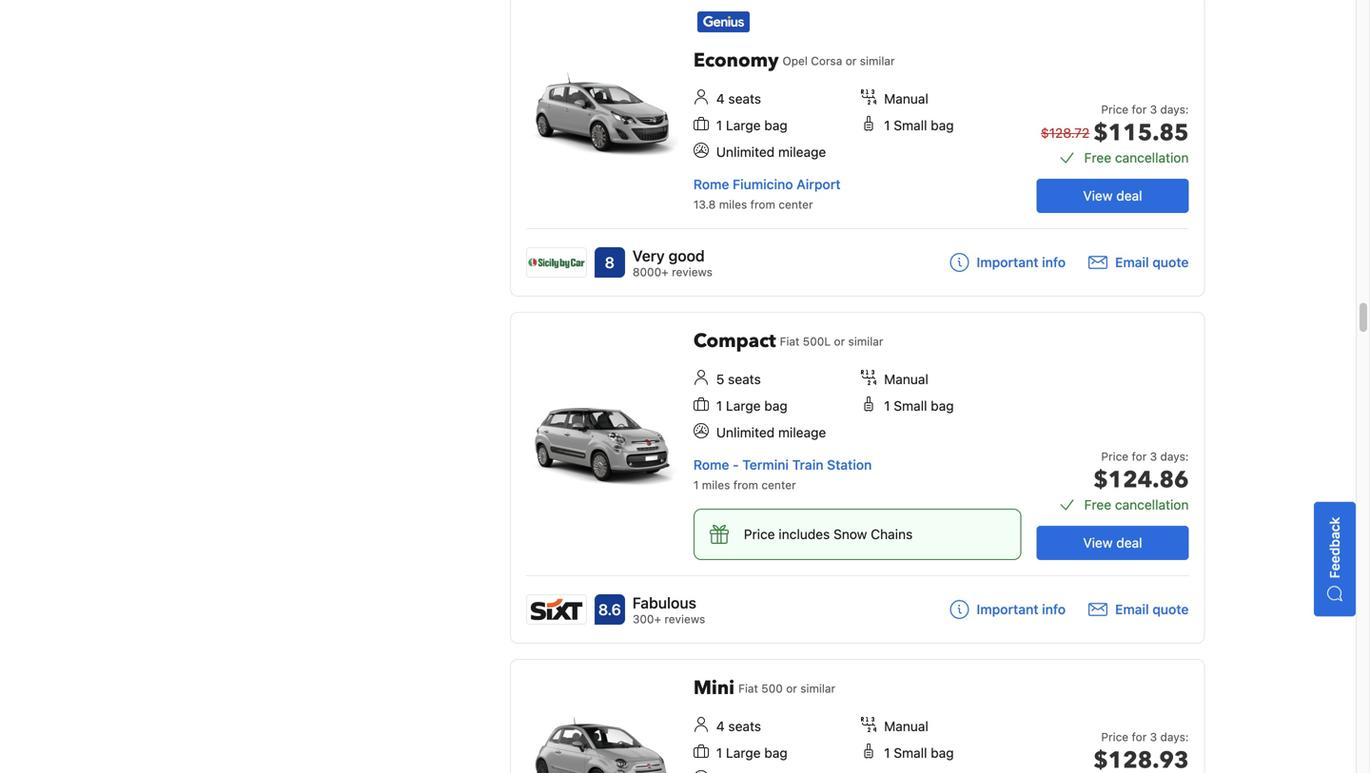 Task type: locate. For each thing, give the bounding box(es) containing it.
large
[[726, 118, 761, 133], [726, 398, 761, 414], [726, 746, 761, 761]]

fiat
[[780, 335, 800, 348], [739, 682, 758, 696]]

miles down rome - termini train station button
[[702, 479, 730, 492]]

product card group
[[510, 0, 1205, 297], [510, 312, 1205, 644], [510, 660, 1205, 774]]

0 vertical spatial or
[[846, 54, 857, 68]]

important info button for $128.72
[[950, 253, 1066, 272]]

from down fiumicino
[[751, 198, 776, 211]]

0 vertical spatial email
[[1115, 255, 1149, 270]]

or for economy
[[846, 54, 857, 68]]

manual for compact
[[884, 372, 929, 387]]

0 vertical spatial 3
[[1150, 103, 1157, 116]]

2 email from the top
[[1115, 602, 1149, 618]]

2 unlimited from the top
[[716, 425, 775, 441]]

view deal
[[1083, 188, 1143, 204], [1083, 535, 1143, 551]]

or for mini
[[786, 682, 797, 696]]

free cancellation
[[1085, 150, 1189, 166], [1085, 497, 1189, 513]]

for inside 'price for 3 days: $128.72 $115.85'
[[1132, 103, 1147, 116]]

view deal button
[[1037, 179, 1189, 213], [1037, 526, 1189, 561]]

3 manual from the top
[[884, 719, 929, 735]]

miles right 13.8
[[719, 198, 747, 211]]

important info button
[[950, 253, 1066, 272], [950, 601, 1066, 620]]

3 3 from the top
[[1150, 731, 1157, 744]]

fiat inside compact fiat 500l or similar
[[780, 335, 800, 348]]

cancellation down $115.85
[[1115, 150, 1189, 166]]

mileage up airport
[[778, 144, 826, 160]]

0 vertical spatial seats
[[728, 91, 761, 107]]

2 vertical spatial 1 small bag
[[884, 746, 954, 761]]

fiat left 500l
[[780, 335, 800, 348]]

1 free cancellation from the top
[[1085, 150, 1189, 166]]

center down airport
[[779, 198, 813, 211]]

fabulous
[[633, 594, 697, 612]]

1 small from the top
[[894, 118, 927, 133]]

deal
[[1117, 188, 1143, 204], [1117, 535, 1143, 551]]

0 vertical spatial email quote
[[1115, 255, 1189, 270]]

seats down mini fiat 500 or similar on the bottom of the page
[[728, 719, 761, 735]]

email quote for $124.86
[[1115, 602, 1189, 618]]

1 large bag for compact
[[716, 398, 788, 414]]

2 product card group from the top
[[510, 312, 1205, 644]]

email for $128.72
[[1115, 255, 1149, 270]]

0 vertical spatial view
[[1083, 188, 1113, 204]]

2 rome from the top
[[694, 457, 729, 473]]

similar right 500l
[[848, 335, 884, 348]]

email quote button for $124.86
[[1089, 601, 1189, 620]]

view deal button down $115.85
[[1037, 179, 1189, 213]]

free cancellation for $124.86
[[1085, 497, 1189, 513]]

2 free cancellation from the top
[[1085, 497, 1189, 513]]

3 1 large bag from the top
[[716, 746, 788, 761]]

1 vertical spatial quote
[[1153, 602, 1189, 618]]

2 vertical spatial days:
[[1161, 731, 1189, 744]]

1 vertical spatial 3
[[1150, 450, 1157, 463]]

1 vertical spatial free cancellation
[[1085, 497, 1189, 513]]

4
[[716, 91, 725, 107], [716, 719, 725, 735]]

4 seats
[[716, 91, 761, 107], [716, 719, 761, 735]]

very
[[633, 247, 665, 265]]

2 3 from the top
[[1150, 450, 1157, 463]]

days: inside price for 3 days: $124.86
[[1161, 450, 1189, 463]]

cancellation down $124.86
[[1115, 497, 1189, 513]]

1 horizontal spatial fiat
[[780, 335, 800, 348]]

1 rome from the top
[[694, 177, 729, 192]]

mini
[[694, 676, 735, 702]]

5
[[716, 372, 725, 387]]

0 horizontal spatial fiat
[[739, 682, 758, 696]]

days: inside 'price for 3 days: $128.72 $115.85'
[[1161, 103, 1189, 116]]

0 vertical spatial rome
[[694, 177, 729, 192]]

similar right 'corsa'
[[860, 54, 895, 68]]

seats down "economy"
[[728, 91, 761, 107]]

1 vertical spatial 1 small bag
[[884, 398, 954, 414]]

unlimited
[[716, 144, 775, 160], [716, 425, 775, 441]]

train
[[792, 457, 824, 473]]

2 view deal from the top
[[1083, 535, 1143, 551]]

3 product card group from the top
[[510, 660, 1205, 774]]

4 seats down mini
[[716, 719, 761, 735]]

info
[[1042, 255, 1066, 270], [1042, 602, 1066, 618]]

similar inside mini fiat 500 or similar
[[801, 682, 836, 696]]

1 vertical spatial email quote
[[1115, 602, 1189, 618]]

for
[[1132, 103, 1147, 116], [1132, 450, 1147, 463], [1132, 731, 1147, 744]]

1 vertical spatial 4 seats
[[716, 719, 761, 735]]

0 vertical spatial from
[[751, 198, 776, 211]]

3 inside 'price for 3 days: $128.72 $115.85'
[[1150, 103, 1157, 116]]

3 days: from the top
[[1161, 731, 1189, 744]]

product card group containing $124.86
[[510, 312, 1205, 644]]

0 vertical spatial email quote button
[[1089, 253, 1189, 272]]

important info for $124.86
[[977, 602, 1066, 618]]

2 view from the top
[[1083, 535, 1113, 551]]

reviews down fabulous
[[665, 613, 705, 626]]

free cancellation down $115.85
[[1085, 150, 1189, 166]]

unlimited for 5 seats
[[716, 425, 775, 441]]

unlimited mileage for 4 seats
[[716, 144, 826, 160]]

or inside mini fiat 500 or similar
[[786, 682, 797, 696]]

1 view from the top
[[1083, 188, 1113, 204]]

mileage for 5 seats
[[778, 425, 826, 441]]

1 large bag down mini fiat 500 or similar on the bottom of the page
[[716, 746, 788, 761]]

rome
[[694, 177, 729, 192], [694, 457, 729, 473]]

1 vertical spatial product card group
[[510, 312, 1205, 644]]

from down -
[[733, 479, 758, 492]]

manual
[[884, 91, 929, 107], [884, 372, 929, 387], [884, 719, 929, 735]]

0 vertical spatial 4 seats
[[716, 91, 761, 107]]

cancellation
[[1115, 150, 1189, 166], [1115, 497, 1189, 513]]

2 days: from the top
[[1161, 450, 1189, 463]]

2 unlimited mileage from the top
[[716, 425, 826, 441]]

important
[[977, 255, 1039, 270], [977, 602, 1039, 618]]

1 vertical spatial rome
[[694, 457, 729, 473]]

0 vertical spatial reviews
[[672, 266, 713, 279]]

2 vertical spatial seats
[[728, 719, 761, 735]]

0 vertical spatial 1 small bag
[[884, 118, 954, 133]]

3 small from the top
[[894, 746, 927, 761]]

1 view deal button from the top
[[1037, 179, 1189, 213]]

1 vertical spatial days:
[[1161, 450, 1189, 463]]

0 vertical spatial miles
[[719, 198, 747, 211]]

unlimited up fiumicino
[[716, 144, 775, 160]]

product card group containing mini
[[510, 660, 1205, 774]]

0 vertical spatial small
[[894, 118, 927, 133]]

view deal down $115.85
[[1083, 188, 1143, 204]]

rome - termini train station button
[[694, 457, 872, 473]]

2 1 large bag from the top
[[716, 398, 788, 414]]

large for mini
[[726, 746, 761, 761]]

2 vertical spatial or
[[786, 682, 797, 696]]

feedback button
[[1314, 502, 1356, 617]]

free
[[1085, 150, 1112, 166], [1085, 497, 1112, 513]]

mileage
[[778, 144, 826, 160], [778, 425, 826, 441]]

cancellation for $124.86
[[1115, 497, 1189, 513]]

1 quote from the top
[[1153, 255, 1189, 270]]

2 seats from the top
[[728, 372, 761, 387]]

1 vertical spatial view
[[1083, 535, 1113, 551]]

info for $124.86
[[1042, 602, 1066, 618]]

1 vertical spatial or
[[834, 335, 845, 348]]

1 vertical spatial free
[[1085, 497, 1112, 513]]

supplied by sixt image
[[527, 596, 586, 624]]

2 mileage from the top
[[778, 425, 826, 441]]

0 vertical spatial manual
[[884, 91, 929, 107]]

for inside price for 3 days: $124.86
[[1132, 450, 1147, 463]]

0 vertical spatial free
[[1085, 150, 1112, 166]]

0 vertical spatial product card group
[[510, 0, 1205, 297]]

1 vertical spatial view deal button
[[1037, 526, 1189, 561]]

0 vertical spatial large
[[726, 118, 761, 133]]

fiat for mini
[[739, 682, 758, 696]]

0 vertical spatial days:
[[1161, 103, 1189, 116]]

free down $124.86
[[1085, 497, 1112, 513]]

fiat inside mini fiat 500 or similar
[[739, 682, 758, 696]]

1
[[716, 118, 722, 133], [884, 118, 890, 133], [716, 398, 722, 414], [884, 398, 890, 414], [694, 479, 699, 492], [716, 746, 722, 761], [884, 746, 890, 761]]

2 important from the top
[[977, 602, 1039, 618]]

deal down $124.86
[[1117, 535, 1143, 551]]

1 mileage from the top
[[778, 144, 826, 160]]

for for $124.86
[[1132, 450, 1147, 463]]

2 important info button from the top
[[950, 601, 1066, 620]]

3 1 small bag from the top
[[884, 746, 954, 761]]

2 vertical spatial 3
[[1150, 731, 1157, 744]]

2 email quote button from the top
[[1089, 601, 1189, 620]]

unlimited mileage up termini
[[716, 425, 826, 441]]

unlimited mileage
[[716, 144, 826, 160], [716, 425, 826, 441]]

2 vertical spatial small
[[894, 746, 927, 761]]

3 inside price for 3 days: $124.86
[[1150, 450, 1157, 463]]

1 vertical spatial mileage
[[778, 425, 826, 441]]

free cancellation down $124.86
[[1085, 497, 1189, 513]]

-
[[733, 457, 739, 473]]

compact
[[694, 328, 776, 355]]

2 important info from the top
[[977, 602, 1066, 618]]

1 vertical spatial small
[[894, 398, 927, 414]]

2 vertical spatial large
[[726, 746, 761, 761]]

2 small from the top
[[894, 398, 927, 414]]

1 vertical spatial important info button
[[950, 601, 1066, 620]]

cancellation for $128.72
[[1115, 150, 1189, 166]]

0 vertical spatial important info button
[[950, 253, 1066, 272]]

1 important info button from the top
[[950, 253, 1066, 272]]

1 info from the top
[[1042, 255, 1066, 270]]

2 vertical spatial product card group
[[510, 660, 1205, 774]]

1 small bag
[[884, 118, 954, 133], [884, 398, 954, 414], [884, 746, 954, 761]]

1 vertical spatial for
[[1132, 450, 1147, 463]]

deal for $128.72
[[1117, 188, 1143, 204]]

0 vertical spatial info
[[1042, 255, 1066, 270]]

2 1 small bag from the top
[[884, 398, 954, 414]]

or right 'corsa'
[[846, 54, 857, 68]]

1 days: from the top
[[1161, 103, 1189, 116]]

1 email quote button from the top
[[1089, 253, 1189, 272]]

1 vertical spatial 1 large bag
[[716, 398, 788, 414]]

2 vertical spatial for
[[1132, 731, 1147, 744]]

1 vertical spatial similar
[[848, 335, 884, 348]]

large down 5 seats
[[726, 398, 761, 414]]

500l
[[803, 335, 831, 348]]

large down mini fiat 500 or similar on the bottom of the page
[[726, 746, 761, 761]]

0 vertical spatial mileage
[[778, 144, 826, 160]]

3 for $128.72
[[1150, 103, 1157, 116]]

1 view deal from the top
[[1083, 188, 1143, 204]]

fiat left 500
[[739, 682, 758, 696]]

email quote button
[[1089, 253, 1189, 272], [1089, 601, 1189, 620]]

center inside rome - termini train station 1 miles from center
[[762, 479, 796, 492]]

1 vertical spatial miles
[[702, 479, 730, 492]]

1 seats from the top
[[728, 91, 761, 107]]

1 inside rome - termini train station 1 miles from center
[[694, 479, 699, 492]]

email
[[1115, 255, 1149, 270], [1115, 602, 1149, 618]]

rome up 13.8
[[694, 177, 729, 192]]

miles inside rome - termini train station 1 miles from center
[[702, 479, 730, 492]]

quote for $128.72
[[1153, 255, 1189, 270]]

1 vertical spatial cancellation
[[1115, 497, 1189, 513]]

1 email quote from the top
[[1115, 255, 1189, 270]]

1 4 seats from the top
[[716, 91, 761, 107]]

1 large bag
[[716, 118, 788, 133], [716, 398, 788, 414], [716, 746, 788, 761]]

center
[[779, 198, 813, 211], [762, 479, 796, 492]]

2 vertical spatial manual
[[884, 719, 929, 735]]

4 down "economy"
[[716, 91, 725, 107]]

0 vertical spatial important info
[[977, 255, 1066, 270]]

view
[[1083, 188, 1113, 204], [1083, 535, 1113, 551]]

1 unlimited from the top
[[716, 144, 775, 160]]

0 vertical spatial 4
[[716, 91, 725, 107]]

reviews
[[672, 266, 713, 279], [665, 613, 705, 626]]

miles
[[719, 198, 747, 211], [702, 479, 730, 492]]

1 product card group from the top
[[510, 0, 1205, 297]]

or inside compact fiat 500l or similar
[[834, 335, 845, 348]]

price
[[1102, 103, 1129, 116], [1102, 450, 1129, 463], [744, 527, 775, 542], [1102, 731, 1129, 744]]

customer rating 8 very good element
[[633, 245, 713, 267]]

view deal down $124.86
[[1083, 535, 1143, 551]]

bag
[[765, 118, 788, 133], [931, 118, 954, 133], [765, 398, 788, 414], [931, 398, 954, 414], [765, 746, 788, 761], [931, 746, 954, 761]]

center inside rome fiumicino airport 13.8 miles from center
[[779, 198, 813, 211]]

rome fiumicino airport button
[[694, 177, 841, 192]]

1 vertical spatial large
[[726, 398, 761, 414]]

rome inside rome fiumicino airport 13.8 miles from center
[[694, 177, 729, 192]]

mileage up train
[[778, 425, 826, 441]]

1 for from the top
[[1132, 103, 1147, 116]]

0 vertical spatial quote
[[1153, 255, 1189, 270]]

0 vertical spatial center
[[779, 198, 813, 211]]

3
[[1150, 103, 1157, 116], [1150, 450, 1157, 463], [1150, 731, 1157, 744]]

1 vertical spatial deal
[[1117, 535, 1143, 551]]

view deal button down $124.86
[[1037, 526, 1189, 561]]

fabulous 300+ reviews
[[633, 594, 705, 626]]

2 view deal button from the top
[[1037, 526, 1189, 561]]

1 vertical spatial center
[[762, 479, 796, 492]]

price for 3 days: $128.72 $115.85
[[1041, 103, 1189, 149]]

view deal for $128.72
[[1083, 188, 1143, 204]]

1 cancellation from the top
[[1115, 150, 1189, 166]]

3 seats from the top
[[728, 719, 761, 735]]

1 free from the top
[[1085, 150, 1112, 166]]

4 seats down "economy"
[[716, 91, 761, 107]]

1 vertical spatial 4
[[716, 719, 725, 735]]

or right 500
[[786, 682, 797, 696]]

0 vertical spatial 1 large bag
[[716, 118, 788, 133]]

1 large from the top
[[726, 118, 761, 133]]

free cancellation for $128.72
[[1085, 150, 1189, 166]]

days:
[[1161, 103, 1189, 116], [1161, 450, 1189, 463], [1161, 731, 1189, 744]]

1 email from the top
[[1115, 255, 1149, 270]]

8000+
[[633, 266, 669, 279]]

view down $128.72 at the right of the page
[[1083, 188, 1113, 204]]

0 vertical spatial similar
[[860, 54, 895, 68]]

or right 500l
[[834, 335, 845, 348]]

free down 'price for 3 days: $128.72 $115.85'
[[1085, 150, 1112, 166]]

2 deal from the top
[[1117, 535, 1143, 551]]

rome inside rome - termini train station 1 miles from center
[[694, 457, 729, 473]]

important info
[[977, 255, 1066, 270], [977, 602, 1066, 618]]

2 quote from the top
[[1153, 602, 1189, 618]]

price inside price for 3 days: $124.86
[[1102, 450, 1129, 463]]

1 vertical spatial view deal
[[1083, 535, 1143, 551]]

email for $124.86
[[1115, 602, 1149, 618]]

unlimited mileage up rome fiumicino airport button
[[716, 144, 826, 160]]

email quote
[[1115, 255, 1189, 270], [1115, 602, 1189, 618]]

0 vertical spatial fiat
[[780, 335, 800, 348]]

reviews down good
[[672, 266, 713, 279]]

rome left -
[[694, 457, 729, 473]]

days: for $128.72
[[1161, 103, 1189, 116]]

2 email quote from the top
[[1115, 602, 1189, 618]]

2 large from the top
[[726, 398, 761, 414]]

4 down mini
[[716, 719, 725, 735]]

similar right 500
[[801, 682, 836, 696]]

mini fiat 500 or similar
[[694, 676, 836, 702]]

1 vertical spatial email
[[1115, 602, 1149, 618]]

1 vertical spatial important
[[977, 602, 1039, 618]]

13.8
[[694, 198, 716, 211]]

1 large bag down 5 seats
[[716, 398, 788, 414]]

or for compact
[[834, 335, 845, 348]]

deal down $115.85
[[1117, 188, 1143, 204]]

price inside 'price for 3 days: $128.72 $115.85'
[[1102, 103, 1129, 116]]

compact fiat 500l or similar
[[694, 328, 884, 355]]

0 vertical spatial view deal button
[[1037, 179, 1189, 213]]

seats
[[728, 91, 761, 107], [728, 372, 761, 387], [728, 719, 761, 735]]

price for 3 days:
[[1102, 731, 1189, 744]]

2 cancellation from the top
[[1115, 497, 1189, 513]]

1 important from the top
[[977, 255, 1039, 270]]

0 vertical spatial for
[[1132, 103, 1147, 116]]

2 manual from the top
[[884, 372, 929, 387]]

from
[[751, 198, 776, 211], [733, 479, 758, 492]]

unlimited up -
[[716, 425, 775, 441]]

1 vertical spatial unlimited mileage
[[716, 425, 826, 441]]

2 free from the top
[[1085, 497, 1112, 513]]

fiumicino
[[733, 177, 793, 192]]

0 vertical spatial unlimited
[[716, 144, 775, 160]]

1 vertical spatial fiat
[[739, 682, 758, 696]]

0 vertical spatial unlimited mileage
[[716, 144, 826, 160]]

0 vertical spatial important
[[977, 255, 1039, 270]]

view down $124.86
[[1083, 535, 1113, 551]]

1 small bag for mini
[[884, 746, 954, 761]]

view deal button for $124.86
[[1037, 526, 1189, 561]]

1 vertical spatial email quote button
[[1089, 601, 1189, 620]]

2 vertical spatial 1 large bag
[[716, 746, 788, 761]]

or
[[846, 54, 857, 68], [834, 335, 845, 348], [786, 682, 797, 696]]

email quote for $128.72
[[1115, 255, 1189, 270]]

0 vertical spatial view deal
[[1083, 188, 1143, 204]]

seats for mini
[[728, 719, 761, 735]]

quote
[[1153, 255, 1189, 270], [1153, 602, 1189, 618]]

0 vertical spatial deal
[[1117, 188, 1143, 204]]

1 deal from the top
[[1117, 188, 1143, 204]]

similar
[[860, 54, 895, 68], [848, 335, 884, 348], [801, 682, 836, 696]]

1 vertical spatial from
[[733, 479, 758, 492]]

1 vertical spatial important info
[[977, 602, 1066, 618]]

1 vertical spatial seats
[[728, 372, 761, 387]]

seats right "5"
[[728, 372, 761, 387]]

2 for from the top
[[1132, 450, 1147, 463]]

3 large from the top
[[726, 746, 761, 761]]

1 vertical spatial reviews
[[665, 613, 705, 626]]

large up fiumicino
[[726, 118, 761, 133]]

2 info from the top
[[1042, 602, 1066, 618]]

view deal for $124.86
[[1083, 535, 1143, 551]]

0 vertical spatial free cancellation
[[1085, 150, 1189, 166]]

300+
[[633, 613, 661, 626]]

1 unlimited mileage from the top
[[716, 144, 826, 160]]

1 important info from the top
[[977, 255, 1066, 270]]

1 vertical spatial info
[[1042, 602, 1066, 618]]

rome for rome fiumicino airport
[[694, 177, 729, 192]]

1 large bag up fiumicino
[[716, 118, 788, 133]]

center down rome - termini train station button
[[762, 479, 796, 492]]

similar inside economy opel corsa or similar
[[860, 54, 895, 68]]

or inside economy opel corsa or similar
[[846, 54, 857, 68]]

1 3 from the top
[[1150, 103, 1157, 116]]

0 vertical spatial cancellation
[[1115, 150, 1189, 166]]

2 vertical spatial similar
[[801, 682, 836, 696]]

similar inside compact fiat 500l or similar
[[848, 335, 884, 348]]

8.6
[[599, 601, 621, 619]]

price for price for 3 days: $124.86
[[1102, 450, 1129, 463]]

1 vertical spatial manual
[[884, 372, 929, 387]]

small
[[894, 118, 927, 133], [894, 398, 927, 414], [894, 746, 927, 761]]

seats for compact
[[728, 372, 761, 387]]

1 vertical spatial unlimited
[[716, 425, 775, 441]]

$115.85
[[1094, 118, 1189, 149]]



Task type: vqa. For each thing, say whether or not it's contained in the screenshot.
first 2 from the bottom of the page
no



Task type: describe. For each thing, give the bounding box(es) containing it.
1 1 large bag from the top
[[716, 118, 788, 133]]

1 large bag for mini
[[716, 746, 788, 761]]

miles inside rome fiumicino airport 13.8 miles from center
[[719, 198, 747, 211]]

quote for $124.86
[[1153, 602, 1189, 618]]

chains
[[871, 527, 913, 542]]

price includes snow chains
[[744, 527, 913, 542]]

3 for from the top
[[1132, 731, 1147, 744]]

economy
[[694, 48, 779, 74]]

important for $124.86
[[977, 602, 1039, 618]]

days: for $124.86
[[1161, 450, 1189, 463]]

$124.86
[[1094, 465, 1189, 496]]

important info button for $124.86
[[950, 601, 1066, 620]]

rome - termini train station 1 miles from center
[[694, 457, 872, 492]]

1 1 small bag from the top
[[884, 118, 954, 133]]

unlimited mileage for 5 seats
[[716, 425, 826, 441]]

price for 3 days: $124.86
[[1094, 450, 1189, 496]]

feedback
[[1327, 517, 1343, 579]]

important for $128.72
[[977, 255, 1039, 270]]

view deal button for $128.72
[[1037, 179, 1189, 213]]

large for compact
[[726, 398, 761, 414]]

corsa
[[811, 54, 843, 68]]

$128.72
[[1041, 125, 1090, 141]]

rome fiumicino airport 13.8 miles from center
[[694, 177, 841, 211]]

includes
[[779, 527, 830, 542]]

station
[[827, 457, 872, 473]]

opel
[[783, 54, 808, 68]]

reviews inside very good 8000+ reviews
[[672, 266, 713, 279]]

mileage for 4 seats
[[778, 144, 826, 160]]

1 manual from the top
[[884, 91, 929, 107]]

from inside rome - termini train station 1 miles from center
[[733, 479, 758, 492]]

rome for rome - termini train station
[[694, 457, 729, 473]]

view for $124.86
[[1083, 535, 1113, 551]]

email quote button for $128.72
[[1089, 253, 1189, 272]]

similar for mini
[[801, 682, 836, 696]]

snow
[[834, 527, 867, 542]]

supplied by sicily by car image
[[527, 248, 586, 277]]

free for $124.86
[[1085, 497, 1112, 513]]

important info for $128.72
[[977, 255, 1066, 270]]

1 4 from the top
[[716, 91, 725, 107]]

free for $128.72
[[1085, 150, 1112, 166]]

reviews inside 'fabulous 300+ reviews'
[[665, 613, 705, 626]]

similar for compact
[[848, 335, 884, 348]]

5 seats
[[716, 372, 761, 387]]

customer rating 8.6 fabulous element
[[633, 592, 705, 615]]

good
[[669, 247, 705, 265]]

unlimited for 4 seats
[[716, 144, 775, 160]]

price for price for 3 days: $128.72 $115.85
[[1102, 103, 1129, 116]]

3 for $124.86
[[1150, 450, 1157, 463]]

2 4 seats from the top
[[716, 719, 761, 735]]

price for price includes snow chains
[[744, 527, 775, 542]]

2 4 from the top
[[716, 719, 725, 735]]

very good 8000+ reviews
[[633, 247, 713, 279]]

1 small bag for compact
[[884, 398, 954, 414]]

fiat for compact
[[780, 335, 800, 348]]

deal for $124.86
[[1117, 535, 1143, 551]]

similar for economy
[[860, 54, 895, 68]]

view for $128.72
[[1083, 188, 1113, 204]]

small for compact
[[894, 398, 927, 414]]

small for mini
[[894, 746, 927, 761]]

manual for mini
[[884, 719, 929, 735]]

airport
[[797, 177, 841, 192]]

8
[[605, 254, 615, 272]]

product card group containing $115.85
[[510, 0, 1205, 297]]

from inside rome fiumicino airport 13.8 miles from center
[[751, 198, 776, 211]]

info for $128.72
[[1042, 255, 1066, 270]]

500
[[762, 682, 783, 696]]

economy opel corsa or similar
[[694, 48, 895, 74]]

for for $128.72
[[1132, 103, 1147, 116]]

termini
[[743, 457, 789, 473]]

price for price for 3 days:
[[1102, 731, 1129, 744]]

8.6 element
[[595, 595, 625, 625]]



